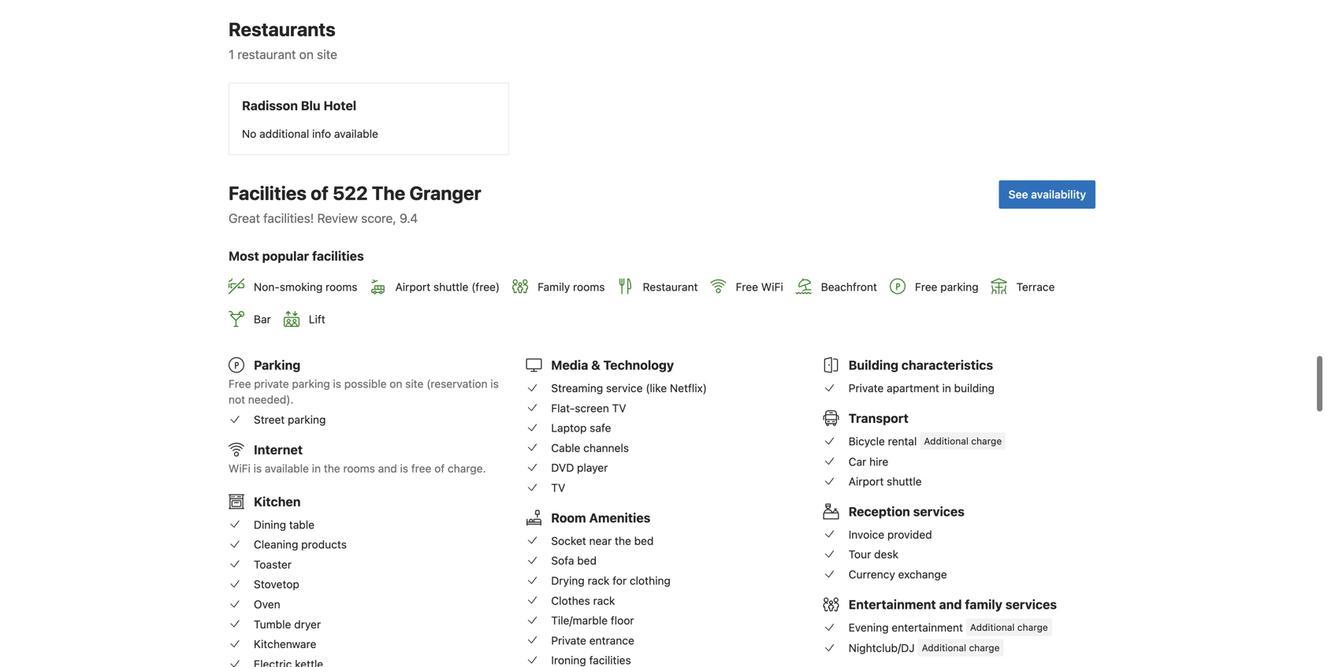 Task type: describe. For each thing, give the bounding box(es) containing it.
see availability
[[1009, 188, 1086, 201]]

0 horizontal spatial services
[[913, 504, 965, 519]]

screen
[[575, 402, 609, 415]]

additional for transport
[[924, 436, 969, 447]]

private
[[254, 378, 289, 391]]

free for free wifi
[[736, 280, 758, 293]]

tile/marble floor
[[551, 614, 634, 627]]

hotel
[[324, 98, 356, 113]]

1 vertical spatial wifi
[[229, 462, 251, 475]]

wifi is available in the rooms and is free of charge.
[[229, 462, 486, 475]]

amenities
[[589, 511, 651, 526]]

private for private apartment in building
[[849, 382, 884, 395]]

non-smoking rooms
[[254, 280, 357, 293]]

private apartment in building
[[849, 382, 995, 395]]

kitchen
[[254, 495, 301, 509]]

media & technology
[[551, 358, 674, 373]]

transport
[[849, 411, 909, 426]]

media
[[551, 358, 588, 373]]

additional
[[259, 127, 309, 140]]

facilities!
[[263, 211, 314, 226]]

additional for entertainment and family services
[[970, 622, 1015, 633]]

0 vertical spatial bed
[[634, 535, 654, 548]]

flat-screen tv
[[551, 402, 626, 415]]

info
[[312, 127, 331, 140]]

products
[[301, 538, 347, 551]]

evening
[[849, 621, 889, 634]]

site inside free private parking is possible on site (reservation is not needed).
[[405, 378, 424, 391]]

see
[[1009, 188, 1028, 201]]

cable
[[551, 442, 580, 455]]

player
[[577, 462, 608, 475]]

clothes
[[551, 594, 590, 607]]

private entrance
[[551, 634, 634, 647]]

(free)
[[471, 280, 500, 293]]

entrance
[[589, 634, 634, 647]]

characteristics
[[901, 358, 993, 373]]

9.4
[[400, 211, 418, 226]]

parking for free parking
[[940, 280, 979, 293]]

granger
[[409, 182, 481, 204]]

free parking
[[915, 280, 979, 293]]

sofa
[[551, 555, 574, 568]]

dvd
[[551, 462, 574, 475]]

charge for entertainment and family services
[[1017, 622, 1048, 633]]

internet
[[254, 443, 303, 457]]

site inside restaurants 1 restaurant on site
[[317, 47, 337, 62]]

sofa bed
[[551, 555, 597, 568]]

street parking
[[254, 413, 326, 426]]

for
[[613, 575, 627, 588]]

provided
[[887, 528, 932, 541]]

cleaning products
[[254, 538, 347, 551]]

score,
[[361, 211, 396, 226]]

flat-
[[551, 402, 575, 415]]

radisson
[[242, 98, 298, 113]]

drying rack for clothing
[[551, 575, 671, 588]]

additional inside nightclub/dj additional charge
[[922, 643, 966, 654]]

oven
[[254, 598, 280, 611]]

table
[[289, 518, 315, 531]]

entertainment and family services
[[849, 597, 1057, 612]]

desk
[[874, 548, 899, 561]]

1 horizontal spatial available
[[334, 127, 378, 140]]

invoice provided
[[849, 528, 932, 541]]

apartment
[[887, 382, 939, 395]]

technology
[[603, 358, 674, 373]]

is down internet
[[254, 462, 262, 475]]

most popular facilities
[[229, 249, 364, 264]]

on inside free private parking is possible on site (reservation is not needed).
[[390, 378, 402, 391]]

0 horizontal spatial tv
[[551, 482, 565, 495]]

street
[[254, 413, 285, 426]]

currency
[[849, 568, 895, 581]]

airport for airport shuttle (free)
[[395, 280, 431, 293]]

safe
[[590, 422, 611, 435]]

(reservation
[[427, 378, 488, 391]]

non-
[[254, 280, 280, 293]]

ironing
[[551, 654, 586, 667]]

near
[[589, 535, 612, 548]]

streaming
[[551, 382, 603, 395]]

most
[[229, 249, 259, 264]]

building
[[849, 358, 898, 373]]

smoking
[[280, 280, 323, 293]]

the
[[372, 182, 405, 204]]

restaurants
[[229, 18, 336, 40]]

is right (reservation
[[491, 378, 499, 391]]

charge for transport
[[971, 436, 1002, 447]]

popular
[[262, 249, 309, 264]]

lift
[[309, 313, 325, 326]]

bicycle
[[849, 435, 885, 448]]

rental
[[888, 435, 917, 448]]

kitchenware
[[254, 638, 316, 651]]



Task type: locate. For each thing, give the bounding box(es) containing it.
tumble
[[254, 618, 291, 631]]

no additional info available
[[242, 127, 378, 140]]

clothing
[[630, 575, 671, 588]]

of inside facilities of 522 the granger great facilities! review score, 9.4
[[311, 182, 329, 204]]

0 horizontal spatial private
[[551, 634, 586, 647]]

0 vertical spatial parking
[[940, 280, 979, 293]]

1 vertical spatial airport
[[849, 475, 884, 488]]

private up ironing
[[551, 634, 586, 647]]

0 horizontal spatial and
[[378, 462, 397, 475]]

1 vertical spatial site
[[405, 378, 424, 391]]

1 horizontal spatial and
[[939, 597, 962, 612]]

review
[[317, 211, 358, 226]]

nightclub/dj additional charge
[[849, 642, 1000, 655]]

airport
[[395, 280, 431, 293], [849, 475, 884, 488]]

0 vertical spatial on
[[299, 47, 314, 62]]

0 vertical spatial charge
[[971, 436, 1002, 447]]

tv down dvd
[[551, 482, 565, 495]]

is left free
[[400, 462, 408, 475]]

0 vertical spatial services
[[913, 504, 965, 519]]

nightclub/dj
[[849, 642, 915, 655]]

0 vertical spatial private
[[849, 382, 884, 395]]

1 horizontal spatial services
[[1005, 597, 1057, 612]]

1 horizontal spatial shuttle
[[887, 475, 922, 488]]

0 horizontal spatial free
[[229, 378, 251, 391]]

0 vertical spatial airport
[[395, 280, 431, 293]]

1 horizontal spatial the
[[615, 535, 631, 548]]

rooms
[[326, 280, 357, 293], [573, 280, 605, 293], [343, 462, 375, 475]]

private down building
[[849, 382, 884, 395]]

room
[[551, 511, 586, 526]]

1 horizontal spatial in
[[942, 382, 951, 395]]

1 vertical spatial charge
[[1017, 622, 1048, 633]]

1 horizontal spatial airport
[[849, 475, 884, 488]]

on inside restaurants 1 restaurant on site
[[299, 47, 314, 62]]

private for private entrance
[[551, 634, 586, 647]]

laptop safe
[[551, 422, 611, 435]]

shuttle up reception services
[[887, 475, 922, 488]]

0 horizontal spatial the
[[324, 462, 340, 475]]

additional
[[924, 436, 969, 447], [970, 622, 1015, 633], [922, 643, 966, 654]]

available
[[334, 127, 378, 140], [265, 462, 309, 475]]

the right 'near'
[[615, 535, 631, 548]]

bicycle rental additional charge
[[849, 435, 1002, 448]]

free private parking is possible on site (reservation is not needed).
[[229, 378, 499, 406]]

1 vertical spatial bed
[[577, 555, 597, 568]]

0 horizontal spatial available
[[265, 462, 309, 475]]

tour
[[849, 548, 871, 561]]

parking left terrace at the top
[[940, 280, 979, 293]]

free for free private parking is possible on site (reservation is not needed).
[[229, 378, 251, 391]]

drying
[[551, 575, 585, 588]]

charge inside bicycle rental additional charge
[[971, 436, 1002, 447]]

not
[[229, 393, 245, 406]]

2 vertical spatial parking
[[288, 413, 326, 426]]

clothes rack
[[551, 594, 615, 607]]

additional right rental
[[924, 436, 969, 447]]

1 horizontal spatial wifi
[[761, 280, 783, 293]]

rooms right smoking
[[326, 280, 357, 293]]

1 vertical spatial the
[[615, 535, 631, 548]]

0 horizontal spatial in
[[312, 462, 321, 475]]

0 vertical spatial in
[[942, 382, 951, 395]]

1 horizontal spatial of
[[434, 462, 445, 475]]

cleaning
[[254, 538, 298, 551]]

terrace
[[1016, 280, 1055, 293]]

free right beachfront
[[915, 280, 937, 293]]

invoice
[[849, 528, 884, 541]]

currency exchange
[[849, 568, 947, 581]]

hire
[[869, 455, 888, 468]]

entertainment
[[892, 621, 963, 634]]

restaurant
[[237, 47, 296, 62]]

0 vertical spatial shuttle
[[433, 280, 468, 293]]

0 horizontal spatial site
[[317, 47, 337, 62]]

services up 'provided'
[[913, 504, 965, 519]]

is
[[333, 378, 341, 391], [491, 378, 499, 391], [254, 462, 262, 475], [400, 462, 408, 475]]

reception services
[[849, 504, 965, 519]]

building
[[954, 382, 995, 395]]

bed down 'near'
[[577, 555, 597, 568]]

family rooms
[[538, 280, 605, 293]]

restaurant
[[643, 280, 698, 293]]

1 horizontal spatial bed
[[634, 535, 654, 548]]

1 vertical spatial in
[[312, 462, 321, 475]]

radisson blu hotel
[[242, 98, 356, 113]]

1 vertical spatial parking
[[292, 378, 330, 391]]

free up not
[[229, 378, 251, 391]]

1 vertical spatial additional
[[970, 622, 1015, 633]]

0 vertical spatial the
[[324, 462, 340, 475]]

1 vertical spatial facilities
[[589, 654, 631, 667]]

additional down 'family'
[[970, 622, 1015, 633]]

airport for airport shuttle
[[849, 475, 884, 488]]

1 horizontal spatial site
[[405, 378, 424, 391]]

free inside free private parking is possible on site (reservation is not needed).
[[229, 378, 251, 391]]

charge inside evening entertainment additional charge
[[1017, 622, 1048, 633]]

facilities down the entrance
[[589, 654, 631, 667]]

0 vertical spatial available
[[334, 127, 378, 140]]

dining table
[[254, 518, 315, 531]]

entertainment
[[849, 597, 936, 612]]

0 horizontal spatial wifi
[[229, 462, 251, 475]]

in down street parking
[[312, 462, 321, 475]]

see availability button
[[999, 180, 1096, 209]]

of right free
[[434, 462, 445, 475]]

2 vertical spatial charge
[[969, 643, 1000, 654]]

0 horizontal spatial of
[[311, 182, 329, 204]]

1 vertical spatial and
[[939, 597, 962, 612]]

airport down the car hire
[[849, 475, 884, 488]]

in down characteristics
[[942, 382, 951, 395]]

rack left for
[[588, 575, 610, 588]]

1 vertical spatial of
[[434, 462, 445, 475]]

1 horizontal spatial tv
[[612, 402, 626, 415]]

dining
[[254, 518, 286, 531]]

room amenities
[[551, 511, 651, 526]]

rack down "drying rack for clothing"
[[593, 594, 615, 607]]

site left (reservation
[[405, 378, 424, 391]]

services right 'family'
[[1005, 597, 1057, 612]]

shuttle for airport shuttle
[[887, 475, 922, 488]]

private
[[849, 382, 884, 395], [551, 634, 586, 647]]

and up evening entertainment additional charge
[[939, 597, 962, 612]]

1 vertical spatial private
[[551, 634, 586, 647]]

0 horizontal spatial shuttle
[[433, 280, 468, 293]]

the
[[324, 462, 340, 475], [615, 535, 631, 548]]

0 vertical spatial and
[[378, 462, 397, 475]]

free
[[411, 462, 431, 475]]

tv down service in the left bottom of the page
[[612, 402, 626, 415]]

family
[[965, 597, 1002, 612]]

availability
[[1031, 188, 1086, 201]]

restaurants 1 restaurant on site
[[229, 18, 337, 62]]

laptop
[[551, 422, 587, 435]]

free right the restaurant
[[736, 280, 758, 293]]

charge
[[971, 436, 1002, 447], [1017, 622, 1048, 633], [969, 643, 1000, 654]]

streaming service (like netflix)
[[551, 382, 707, 395]]

and left free
[[378, 462, 397, 475]]

0 horizontal spatial airport
[[395, 280, 431, 293]]

facilities
[[312, 249, 364, 264], [589, 654, 631, 667]]

possible
[[344, 378, 387, 391]]

1 horizontal spatial facilities
[[589, 654, 631, 667]]

1 vertical spatial available
[[265, 462, 309, 475]]

on down restaurants
[[299, 47, 314, 62]]

facilities down review
[[312, 249, 364, 264]]

rack for drying
[[588, 575, 610, 588]]

0 vertical spatial tv
[[612, 402, 626, 415]]

1
[[229, 47, 234, 62]]

1 vertical spatial shuttle
[[887, 475, 922, 488]]

1 vertical spatial services
[[1005, 597, 1057, 612]]

2 horizontal spatial free
[[915, 280, 937, 293]]

netflix)
[[670, 382, 707, 395]]

on right "possible"
[[390, 378, 402, 391]]

charge.
[[448, 462, 486, 475]]

toaster
[[254, 558, 292, 571]]

tile/marble
[[551, 614, 608, 627]]

ironing facilities
[[551, 654, 631, 667]]

shuttle for airport shuttle (free)
[[433, 280, 468, 293]]

free for free parking
[[915, 280, 937, 293]]

0 horizontal spatial on
[[299, 47, 314, 62]]

2 vertical spatial additional
[[922, 643, 966, 654]]

0 vertical spatial site
[[317, 47, 337, 62]]

0 horizontal spatial facilities
[[312, 249, 364, 264]]

wifi left beachfront
[[761, 280, 783, 293]]

building characteristics
[[849, 358, 993, 373]]

car hire
[[849, 455, 888, 468]]

of left 522
[[311, 182, 329, 204]]

charge inside nightclub/dj additional charge
[[969, 643, 1000, 654]]

evening entertainment additional charge
[[849, 621, 1048, 634]]

reception
[[849, 504, 910, 519]]

wifi
[[761, 280, 783, 293], [229, 462, 251, 475]]

rack for clothes
[[593, 594, 615, 607]]

wifi down not
[[229, 462, 251, 475]]

site down restaurants
[[317, 47, 337, 62]]

rooms right family
[[573, 280, 605, 293]]

available down internet
[[265, 462, 309, 475]]

1 horizontal spatial on
[[390, 378, 402, 391]]

tour desk
[[849, 548, 899, 561]]

additional inside evening entertainment additional charge
[[970, 622, 1015, 633]]

cable channels
[[551, 442, 629, 455]]

additional down evening entertainment additional charge
[[922, 643, 966, 654]]

1 horizontal spatial private
[[849, 382, 884, 395]]

0 vertical spatial wifi
[[761, 280, 783, 293]]

shuttle left (free)
[[433, 280, 468, 293]]

needed).
[[248, 393, 294, 406]]

great
[[229, 211, 260, 226]]

1 vertical spatial tv
[[551, 482, 565, 495]]

the down street parking
[[324, 462, 340, 475]]

1 vertical spatial on
[[390, 378, 402, 391]]

1 horizontal spatial free
[[736, 280, 758, 293]]

0 horizontal spatial bed
[[577, 555, 597, 568]]

airport down the 9.4
[[395, 280, 431, 293]]

parking inside free private parking is possible on site (reservation is not needed).
[[292, 378, 330, 391]]

airport shuttle (free)
[[395, 280, 500, 293]]

0 vertical spatial facilities
[[312, 249, 364, 264]]

522
[[333, 182, 368, 204]]

parking down parking
[[292, 378, 330, 391]]

airport shuttle
[[849, 475, 922, 488]]

family
[[538, 280, 570, 293]]

additional inside bicycle rental additional charge
[[924, 436, 969, 447]]

0 vertical spatial rack
[[588, 575, 610, 588]]

is left "possible"
[[333, 378, 341, 391]]

0 vertical spatial of
[[311, 182, 329, 204]]

bed down the amenities
[[634, 535, 654, 548]]

parking for street parking
[[288, 413, 326, 426]]

0 vertical spatial additional
[[924, 436, 969, 447]]

available down hotel
[[334, 127, 378, 140]]

rooms left free
[[343, 462, 375, 475]]

1 vertical spatial rack
[[593, 594, 615, 607]]

service
[[606, 382, 643, 395]]

parking right street at bottom
[[288, 413, 326, 426]]

stovetop
[[254, 578, 299, 591]]



Task type: vqa. For each thing, say whether or not it's contained in the screenshot.
available
yes



